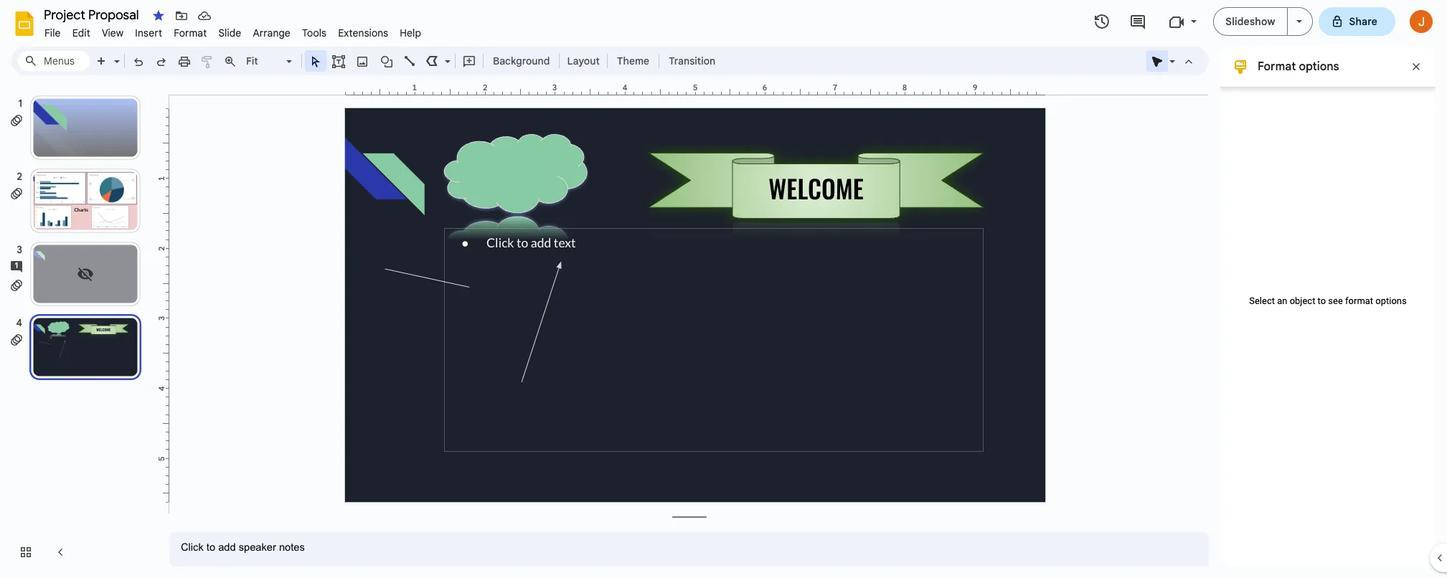 Task type: vqa. For each thing, say whether or not it's contained in the screenshot.
Slideshow button at the top right of page
yes



Task type: locate. For each thing, give the bounding box(es) containing it.
an
[[1277, 296, 1288, 306]]

slideshow
[[1226, 15, 1276, 28]]

0 horizontal spatial options
[[1299, 60, 1340, 74]]

share
[[1350, 15, 1378, 28]]

menu bar containing file
[[39, 19, 427, 42]]

insert menu item
[[129, 24, 168, 42]]

arrange
[[253, 27, 291, 39]]

share button
[[1319, 7, 1396, 36]]

view
[[102, 27, 124, 39]]

0 vertical spatial options
[[1299, 60, 1340, 74]]

format down slideshow button
[[1258, 60, 1296, 74]]

select an object to see format options element
[[1242, 296, 1414, 306]]

1 horizontal spatial options
[[1376, 296, 1407, 306]]

format for format
[[174, 27, 207, 39]]

help
[[400, 27, 421, 39]]

options right format
[[1376, 296, 1407, 306]]

menu bar
[[39, 19, 427, 42]]

1 vertical spatial format
[[1258, 60, 1296, 74]]

format inside section
[[1258, 60, 1296, 74]]

layout button
[[563, 50, 604, 72]]

menu bar banner
[[0, 0, 1447, 578]]

1 vertical spatial options
[[1376, 296, 1407, 306]]

navigation
[[0, 81, 158, 578]]

extensions
[[338, 27, 388, 39]]

format left "slide"
[[174, 27, 207, 39]]

slideshow button
[[1214, 7, 1288, 36]]

Menus field
[[18, 51, 90, 71]]

format inside menu item
[[174, 27, 207, 39]]

select an object to see format options
[[1250, 296, 1407, 306]]

1 horizontal spatial format
[[1258, 60, 1296, 74]]

shape image
[[379, 51, 395, 71]]

insert image image
[[354, 51, 371, 71]]

0 vertical spatial format
[[174, 27, 207, 39]]

format
[[174, 27, 207, 39], [1258, 60, 1296, 74]]

main toolbar
[[89, 50, 723, 72]]

format for format options
[[1258, 60, 1296, 74]]

transition
[[669, 55, 716, 67]]

options
[[1299, 60, 1340, 74], [1376, 296, 1407, 306]]

extensions menu item
[[332, 24, 394, 42]]

background
[[493, 55, 550, 67]]

Zoom field
[[242, 51, 299, 72]]

0 horizontal spatial format
[[174, 27, 207, 39]]

Zoom text field
[[244, 51, 284, 71]]

options down presentation options image
[[1299, 60, 1340, 74]]

format options
[[1258, 60, 1340, 74]]

see
[[1329, 296, 1343, 306]]

select line image
[[441, 52, 451, 57]]

theme button
[[611, 50, 656, 72]]

insert
[[135, 27, 162, 39]]



Task type: describe. For each thing, give the bounding box(es) containing it.
format
[[1346, 296, 1374, 306]]

arrange menu item
[[247, 24, 296, 42]]

slide menu item
[[213, 24, 247, 42]]

new slide with layout image
[[111, 52, 120, 57]]

edit
[[72, 27, 90, 39]]

background button
[[487, 50, 556, 72]]

mode and view toolbar
[[1146, 47, 1201, 75]]

live pointer settings image
[[1166, 52, 1175, 57]]

Star checkbox
[[149, 6, 169, 26]]

menu bar inside menu bar banner
[[39, 19, 427, 42]]

slide
[[218, 27, 241, 39]]

format options application
[[0, 0, 1447, 578]]

tools menu item
[[296, 24, 332, 42]]

tools
[[302, 27, 327, 39]]

help menu item
[[394, 24, 427, 42]]

format menu item
[[168, 24, 213, 42]]

transition button
[[662, 50, 722, 72]]

edit menu item
[[66, 24, 96, 42]]

to
[[1318, 296, 1326, 306]]

Rename text field
[[39, 6, 147, 23]]

layout
[[567, 55, 600, 67]]

select
[[1250, 296, 1275, 306]]

object
[[1290, 296, 1316, 306]]

file menu item
[[39, 24, 66, 42]]

format options section
[[1221, 47, 1436, 567]]

view menu item
[[96, 24, 129, 42]]

theme
[[617, 55, 650, 67]]

file
[[44, 27, 61, 39]]

presentation options image
[[1296, 20, 1302, 23]]

navigation inside format options application
[[0, 81, 158, 578]]



